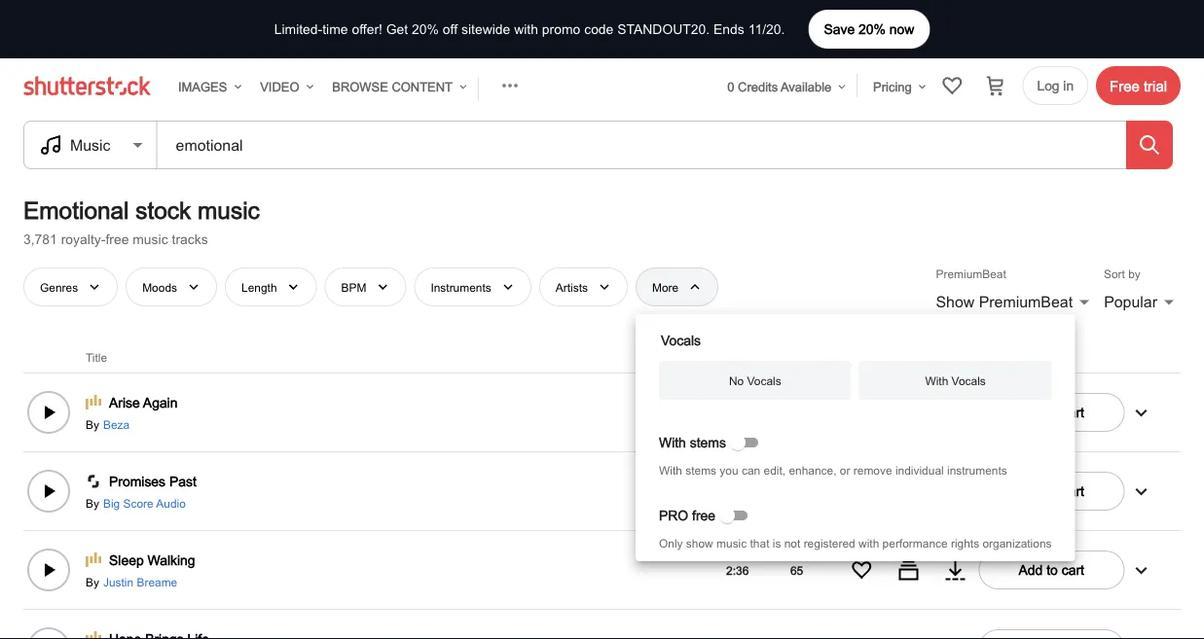 Task type: describe. For each thing, give the bounding box(es) containing it.
pro free
[[659, 508, 716, 524]]

moods
[[142, 280, 177, 294]]

edit,
[[764, 464, 786, 478]]

65
[[791, 564, 804, 577]]

big
[[103, 496, 120, 510]]

bpm button
[[325, 268, 406, 307]]

add for sleep walking
[[1019, 562, 1043, 578]]

no vocals button
[[659, 361, 852, 400]]

add to cart button for sleep walking
[[979, 551, 1125, 590]]

more
[[652, 280, 679, 294]]

add to cart button for arise again
[[979, 393, 1125, 432]]

artists
[[556, 280, 588, 294]]

add for arise again
[[1019, 405, 1043, 420]]

off
[[443, 21, 458, 37]]

promises
[[109, 474, 166, 490]]

moods button
[[126, 268, 217, 307]]

with for with stems you can edit, enhance, or remove individual instruments
[[659, 464, 683, 478]]

promises past
[[109, 474, 197, 490]]

save image
[[850, 401, 874, 424]]

similar image for walking
[[897, 559, 920, 582]]

time
[[323, 21, 348, 37]]

music for only
[[717, 537, 747, 551]]

genres button
[[23, 268, 118, 307]]

to for sleep walking
[[1047, 562, 1058, 578]]

rights
[[951, 537, 980, 551]]

play track image
[[37, 638, 60, 640]]

to for arise again
[[1047, 405, 1058, 420]]

try image for similar icon associated with again
[[944, 401, 967, 424]]

with vocals
[[926, 374, 986, 388]]

music for emotional
[[198, 197, 260, 224]]

tracks
[[172, 231, 208, 247]]

emotional stock music 3,781 royalty-free music tracks
[[23, 197, 260, 247]]

add to cart for arise again
[[1019, 405, 1085, 420]]

add for promises past
[[1019, 484, 1043, 499]]

with vocals button
[[860, 361, 1052, 400]]

add to cart button for promises past
[[979, 472, 1125, 511]]

add to cart for sleep walking
[[1019, 562, 1085, 578]]

search image
[[1138, 133, 1162, 157]]

1 vertical spatial bpm
[[885, 351, 911, 364]]

log in
[[1038, 78, 1074, 93]]

stems for with stems
[[690, 435, 726, 451]]

free
[[1110, 77, 1140, 94]]

vocals for no vocals
[[747, 374, 782, 388]]

instruments button
[[414, 268, 531, 307]]

2 20% from the left
[[412, 21, 439, 37]]

breame
[[137, 575, 177, 589]]

2 save image from the top
[[850, 638, 874, 640]]

try image
[[944, 559, 967, 582]]

now
[[890, 21, 915, 37]]

try image for similar image
[[944, 638, 967, 640]]

cart for sleep walking
[[1062, 562, 1085, 578]]

arise
[[109, 395, 140, 411]]

shorts
[[727, 351, 760, 364]]

only show music that is not registered with performance rights organizations
[[659, 537, 1052, 551]]

by for promises
[[86, 496, 99, 510]]

show
[[686, 537, 714, 551]]

with stems
[[659, 435, 726, 451]]

cart for promises past
[[1062, 484, 1085, 499]]

add to cart for promises past
[[1019, 484, 1085, 499]]

free trial
[[1110, 77, 1168, 94]]

arise again
[[109, 395, 178, 411]]

no
[[729, 374, 744, 388]]

instruments
[[431, 280, 492, 294]]

genres
[[40, 280, 78, 294]]

0
[[728, 79, 735, 94]]

remove
[[854, 464, 893, 478]]

20% inside "link"
[[859, 21, 886, 37]]

0 credits available link
[[720, 67, 849, 106]]

royalty-
[[61, 231, 106, 247]]

similar image for again
[[897, 401, 920, 424]]

not
[[785, 537, 801, 551]]

browse content link
[[325, 67, 470, 106]]

more button
[[636, 268, 719, 307]]

pricing
[[874, 79, 912, 94]]

that
[[750, 537, 770, 551]]

stock
[[136, 197, 191, 224]]

0 horizontal spatial music
[[133, 231, 168, 247]]

is
[[773, 537, 781, 551]]

individual
[[896, 464, 944, 478]]

justin
[[103, 575, 134, 589]]

audio
[[156, 496, 186, 510]]

log in link
[[1023, 66, 1089, 105]]

credits
[[738, 79, 778, 94]]

free inside emotional stock music 3,781 royalty-free music tracks
[[106, 231, 129, 247]]

to for promises past
[[1047, 484, 1058, 499]]

by big score audio
[[86, 496, 186, 510]]

log
[[1038, 78, 1060, 93]]

0 horizontal spatial vocals
[[661, 333, 701, 348]]

with stems you can edit, enhance, or remove individual instruments
[[659, 464, 1008, 478]]

performance
[[883, 537, 948, 551]]

you
[[720, 464, 739, 478]]

big score audio link
[[99, 495, 186, 511]]

arise again link
[[109, 393, 178, 413]]

browse
[[332, 79, 388, 94]]

instruments
[[947, 464, 1008, 478]]

loops
[[784, 351, 816, 364]]



Task type: locate. For each thing, give the bounding box(es) containing it.
1 vertical spatial cart
[[1062, 484, 1085, 499]]

try image right similar image
[[944, 638, 967, 640]]

sleep
[[109, 553, 144, 568]]

1 similar image from the top
[[897, 401, 920, 424]]

2 vertical spatial cart
[[1062, 562, 1085, 578]]

promises past link
[[109, 472, 197, 492]]

stems up you
[[690, 435, 726, 451]]

2 vertical spatial add to cart button
[[979, 551, 1125, 590]]

pro
[[659, 508, 689, 524]]

music down stock
[[133, 231, 168, 247]]

1 to from the top
[[1047, 405, 1058, 420]]

try image down with vocals
[[944, 401, 967, 424]]

save
[[824, 21, 855, 37]]

add down "organizations"
[[1019, 562, 1043, 578]]

justin breame link
[[99, 574, 177, 590]]

images
[[178, 79, 227, 94]]

similar image
[[897, 638, 920, 640]]

save 20% now link
[[809, 10, 930, 49]]

sleep walking
[[109, 553, 195, 568]]

with left promo
[[514, 21, 538, 37]]

0 vertical spatial cart
[[1062, 405, 1085, 420]]

2 similar image from the top
[[897, 559, 920, 582]]

collections image
[[941, 74, 965, 97]]

pricing link
[[866, 67, 929, 106]]

2 vertical spatial to
[[1047, 562, 1058, 578]]

trial
[[1144, 77, 1168, 94]]

by for arise
[[86, 418, 99, 431]]

2 add to cart from the top
[[1019, 484, 1085, 499]]

sleep walking link
[[109, 551, 195, 570]]

limited-
[[274, 21, 323, 37]]

video
[[260, 79, 299, 94]]

try image
[[944, 401, 967, 424], [944, 638, 967, 640]]

similar image right save image
[[897, 401, 920, 424]]

get
[[386, 21, 408, 37]]

2 vertical spatial music
[[717, 537, 747, 551]]

free trial button
[[1097, 66, 1181, 105]]

by
[[86, 418, 99, 431], [86, 496, 99, 510], [86, 575, 99, 589]]

only
[[659, 537, 683, 551]]

free down emotional
[[106, 231, 129, 247]]

bpm
[[341, 280, 367, 294], [885, 351, 911, 364]]

1 add to cart button from the top
[[979, 393, 1125, 432]]

add to cart button up "organizations"
[[979, 472, 1125, 511]]

sitewide
[[462, 21, 511, 37]]

bpm right length button
[[341, 280, 367, 294]]

0 vertical spatial with
[[514, 21, 538, 37]]

add to cart button
[[979, 393, 1125, 432], [979, 472, 1125, 511], [979, 551, 1125, 590]]

offer!
[[352, 21, 383, 37]]

similar image down the 'performance'
[[897, 559, 920, 582]]

0 vertical spatial add
[[1019, 405, 1043, 420]]

11/20.
[[749, 21, 785, 37]]

0 vertical spatial with
[[926, 374, 949, 388]]

free
[[106, 231, 129, 247], [692, 508, 716, 524]]

music up 2:36
[[717, 537, 747, 551]]

3 to from the top
[[1047, 562, 1058, 578]]

1 vertical spatial with
[[859, 537, 880, 551]]

add to cart
[[1019, 405, 1085, 420], [1019, 484, 1085, 499], [1019, 562, 1085, 578]]

1 horizontal spatial vocals
[[747, 374, 782, 388]]

20% left now
[[859, 21, 886, 37]]

available
[[781, 79, 832, 94]]

1 horizontal spatial bpm
[[885, 351, 911, 364]]

0 vertical spatial stems
[[690, 435, 726, 451]]

registered
[[804, 537, 856, 551]]

ends
[[714, 21, 745, 37]]

1 horizontal spatial free
[[692, 508, 716, 524]]

bpm right duration
[[885, 351, 911, 364]]

save image left similar image
[[850, 638, 874, 640]]

with for sitewide
[[514, 21, 538, 37]]

2:36
[[727, 564, 749, 577]]

1 add to cart from the top
[[1019, 405, 1085, 420]]

3 add to cart from the top
[[1019, 562, 1085, 578]]

length button
[[225, 268, 317, 307]]

save image down only show music that is not registered with performance rights organizations
[[850, 559, 874, 582]]

1 vertical spatial similar image
[[897, 559, 920, 582]]

1 vertical spatial to
[[1047, 484, 1058, 499]]

0 vertical spatial add to cart
[[1019, 405, 1085, 420]]

vocals up instruments
[[952, 374, 986, 388]]

music up tracks
[[198, 197, 260, 224]]

duration
[[839, 351, 883, 364]]

vocals for with vocals
[[952, 374, 986, 388]]

stems left you
[[686, 464, 717, 478]]

0 vertical spatial save image
[[850, 559, 874, 582]]

in
[[1064, 78, 1074, 93]]

2 vertical spatial add to cart
[[1019, 562, 1085, 578]]

2 add to cart button from the top
[[979, 472, 1125, 511]]

1 try image from the top
[[944, 401, 967, 424]]

beza
[[103, 418, 130, 431]]

promo
[[542, 21, 581, 37]]

overflow menu image
[[498, 74, 522, 97]]

no vocals
[[729, 374, 782, 388]]

2 vertical spatial add
[[1019, 562, 1043, 578]]

with for with stems
[[659, 435, 686, 451]]

0 vertical spatial free
[[106, 231, 129, 247]]

0 vertical spatial to
[[1047, 405, 1058, 420]]

3 cart from the top
[[1062, 562, 1085, 578]]

0 vertical spatial music
[[198, 197, 260, 224]]

walking
[[148, 553, 195, 568]]

0 credits available
[[728, 79, 832, 94]]

organizations
[[983, 537, 1052, 551]]

limited-time offer! get 20% off sitewide with promo code standout20. ends 11/20.
[[274, 21, 785, 37]]

stems for with stems you can edit, enhance, or remove individual instruments
[[686, 464, 717, 478]]

2 to from the top
[[1047, 484, 1058, 499]]

3 add from the top
[[1019, 562, 1043, 578]]

with for with vocals
[[926, 374, 949, 388]]

2 cart from the top
[[1062, 484, 1085, 499]]

bpm inside button
[[341, 280, 367, 294]]

by left beza
[[86, 418, 99, 431]]

can
[[742, 464, 761, 478]]

again
[[143, 395, 178, 411]]

video link
[[252, 67, 317, 106]]

0 horizontal spatial bpm
[[341, 280, 367, 294]]

music
[[198, 197, 260, 224], [133, 231, 168, 247], [717, 537, 747, 551]]

with
[[926, 374, 949, 388], [659, 435, 686, 451], [659, 464, 683, 478]]

title
[[86, 351, 107, 364]]

0 horizontal spatial with
[[514, 21, 538, 37]]

save 20% now
[[824, 21, 915, 37]]

to
[[1047, 405, 1058, 420], [1047, 484, 1058, 499], [1047, 562, 1058, 578]]

or
[[840, 464, 851, 478]]

0 vertical spatial by
[[86, 418, 99, 431]]

with right registered
[[859, 537, 880, 551]]

20%
[[859, 21, 886, 37], [412, 21, 439, 37]]

vocals right no
[[747, 374, 782, 388]]

1 vertical spatial add to cart
[[1019, 484, 1085, 499]]

2 vertical spatial by
[[86, 575, 99, 589]]

save image
[[850, 559, 874, 582], [850, 638, 874, 640]]

2 by from the top
[[86, 496, 99, 510]]

1 horizontal spatial music
[[198, 197, 260, 224]]

1 cart from the top
[[1062, 405, 1085, 420]]

add to cart button down "organizations"
[[979, 551, 1125, 590]]

0 horizontal spatial free
[[106, 231, 129, 247]]

cart for arise again
[[1062, 405, 1085, 420]]

3 add to cart button from the top
[[979, 551, 1125, 590]]

1 horizontal spatial 20%
[[859, 21, 886, 37]]

by for sleep
[[86, 575, 99, 589]]

2 add from the top
[[1019, 484, 1043, 499]]

code
[[584, 21, 614, 37]]

0 vertical spatial bpm
[[341, 280, 367, 294]]

vocals
[[661, 333, 701, 348], [747, 374, 782, 388], [952, 374, 986, 388]]

2 horizontal spatial music
[[717, 537, 747, 551]]

with inside button
[[926, 374, 949, 388]]

by left big
[[86, 496, 99, 510]]

score
[[123, 496, 154, 510]]

3 by from the top
[[86, 575, 99, 589]]

content
[[392, 79, 453, 94]]

artists button
[[539, 268, 628, 307]]

1 vertical spatial save image
[[850, 638, 874, 640]]

enhance,
[[789, 464, 837, 478]]

0 vertical spatial similar image
[[897, 401, 920, 424]]

images link
[[170, 67, 245, 106]]

similar image
[[897, 401, 920, 424], [897, 559, 920, 582]]

add down with vocals button
[[1019, 405, 1043, 420]]

1 save image from the top
[[850, 559, 874, 582]]

20% left off at the left of page
[[412, 21, 439, 37]]

1 vertical spatial with
[[659, 435, 686, 451]]

3,781
[[23, 231, 57, 247]]

1 horizontal spatial with
[[859, 537, 880, 551]]

cart image
[[984, 74, 1007, 97]]

2 vertical spatial with
[[659, 464, 683, 478]]

2 horizontal spatial vocals
[[952, 374, 986, 388]]

past
[[169, 474, 197, 490]]

shutterstock image
[[23, 76, 155, 95]]

1 vertical spatial by
[[86, 496, 99, 510]]

1 vertical spatial try image
[[944, 638, 967, 640]]

vocals down more button
[[661, 333, 701, 348]]

1 vertical spatial free
[[692, 508, 716, 524]]

1 vertical spatial stems
[[686, 464, 717, 478]]

1 vertical spatial add to cart button
[[979, 472, 1125, 511]]

add to cart button up instruments
[[979, 393, 1125, 432]]

by justin breame
[[86, 575, 177, 589]]

add up "organizations"
[[1019, 484, 1043, 499]]

1 add from the top
[[1019, 405, 1043, 420]]

standout20.
[[618, 21, 710, 37]]

by left justin
[[86, 575, 99, 589]]

free up show
[[692, 508, 716, 524]]

1 20% from the left
[[859, 21, 886, 37]]

emotional
[[23, 197, 129, 224]]

1 by from the top
[[86, 418, 99, 431]]

0 vertical spatial add to cart button
[[979, 393, 1125, 432]]

1 vertical spatial music
[[133, 231, 168, 247]]

duration bpm
[[839, 351, 911, 364]]

1 vertical spatial add
[[1019, 484, 1043, 499]]

with for registered
[[859, 537, 880, 551]]

0 horizontal spatial 20%
[[412, 21, 439, 37]]

0 vertical spatial try image
[[944, 401, 967, 424]]

stems
[[690, 435, 726, 451], [686, 464, 717, 478]]

2 try image from the top
[[944, 638, 967, 640]]



Task type: vqa. For each thing, say whether or not it's contained in the screenshot.
BY related to Promises
yes



